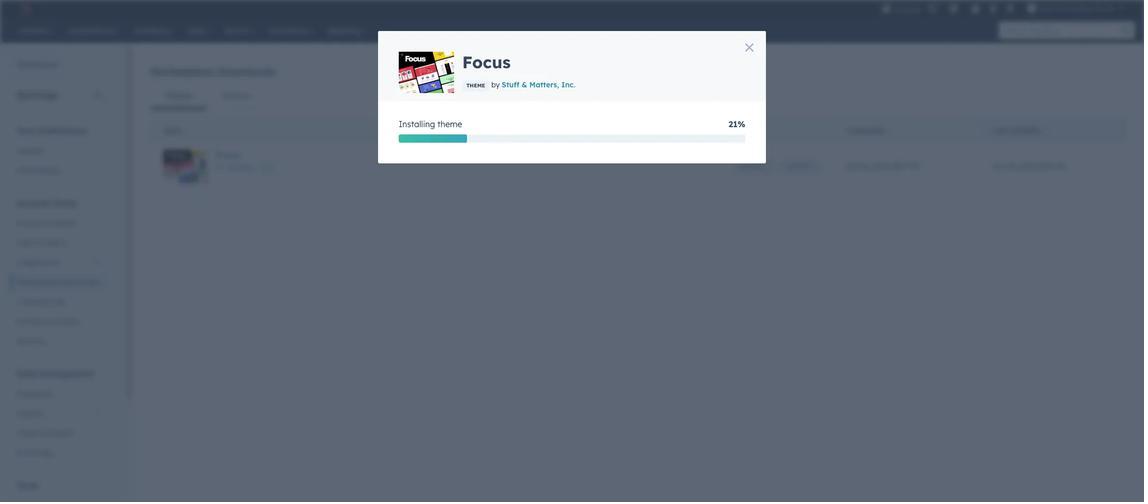 Task type: locate. For each thing, give the bounding box(es) containing it.
2 12:57 from the left
[[1037, 162, 1053, 171]]

account setup element
[[10, 198, 108, 351]]

31, down purchased
[[861, 162, 870, 171]]

press to sort. image
[[185, 127, 189, 134], [889, 127, 893, 134]]

press to sort. element right purchased
[[889, 127, 893, 136]]

1 vertical spatial focus
[[216, 150, 240, 160]]

stuff & matters, inc. link
[[502, 80, 575, 89]]

theme
[[466, 82, 485, 89], [438, 119, 462, 129]]

support button
[[780, 160, 822, 173]]

1 vertical spatial account
[[17, 219, 44, 228]]

purchased button
[[834, 119, 981, 141]]

marketplace downloads up modules 'link'
[[151, 65, 275, 78]]

audit logs link
[[10, 443, 108, 463]]

security
[[17, 337, 44, 346]]

actions button
[[733, 160, 774, 173]]

users & teams
[[17, 238, 67, 248]]

2 account from the top
[[17, 219, 44, 228]]

1 horizontal spatial 12:57
[[1037, 162, 1053, 171]]

data management
[[17, 369, 94, 379]]

focus up installing...
[[216, 150, 240, 160]]

& inside data management element
[[43, 429, 48, 438]]

calling icon button
[[923, 2, 941, 15]]

integrations
[[17, 258, 59, 267]]

oct down purchased
[[847, 162, 859, 171]]

marketplace up themes on the left
[[151, 65, 215, 78]]

pm down purchased button
[[909, 162, 920, 171]]

audit
[[17, 449, 35, 458]]

account for account setup
[[17, 198, 50, 208]]

james peterson image
[[1027, 4, 1037, 13]]

12:57 down descending sort. press to sort ascending. 'element'
[[1037, 162, 1053, 171]]

support
[[787, 162, 810, 170]]

0 horizontal spatial pm
[[909, 162, 920, 171]]

your
[[17, 126, 36, 136]]

tools
[[17, 481, 38, 491]]

search image
[[1123, 27, 1130, 34]]

press to sort. image right name
[[185, 127, 189, 134]]

21%
[[729, 119, 745, 129]]

focus link
[[216, 150, 240, 160]]

0 vertical spatial focus
[[462, 52, 511, 72]]

0 horizontal spatial press to sort. image
[[185, 127, 189, 134]]

your preferences element
[[10, 125, 108, 181]]

name button
[[151, 119, 834, 141]]

consent
[[51, 317, 79, 326]]

calling icon image
[[928, 4, 937, 13]]

matters,
[[529, 80, 559, 89]]

12:57 down purchased button
[[890, 162, 907, 171]]

1 press to sort. image from the left
[[185, 127, 189, 134]]

marketplace downloads
[[151, 65, 275, 78], [17, 278, 99, 287]]

1 horizontal spatial theme
[[466, 82, 485, 89]]

1 vertical spatial theme
[[438, 119, 462, 129]]

0 horizontal spatial 31,
[[861, 162, 870, 171]]

0 vertical spatial marketplace
[[151, 65, 215, 78]]

1 press to sort. element from the left
[[185, 127, 189, 136]]

navigation
[[151, 83, 1128, 109]]

2 press to sort. element from the left
[[889, 127, 893, 136]]

theme left by
[[466, 82, 485, 89]]

name
[[163, 127, 182, 135]]

focus inside "dialog"
[[462, 52, 511, 72]]

press to sort. image right purchased
[[889, 127, 893, 134]]

account up the users
[[17, 219, 44, 228]]

press to sort. image inside purchased button
[[889, 127, 893, 134]]

0 horizontal spatial marketplace
[[17, 278, 59, 287]]

0 vertical spatial account
[[17, 198, 50, 208]]

pm
[[909, 162, 920, 171], [1055, 162, 1066, 171]]

1 vertical spatial marketplace
[[17, 278, 59, 287]]

1 horizontal spatial oct 31, 2023 12:57 pm
[[993, 162, 1066, 171]]

1 horizontal spatial press to sort. element
[[889, 127, 893, 136]]

0 horizontal spatial 12:57
[[890, 162, 907, 171]]

marketplace inside account setup "element"
[[17, 278, 59, 287]]

0 horizontal spatial theme
[[438, 119, 462, 129]]

upgrade
[[893, 5, 921, 13]]

0 horizontal spatial press to sort. element
[[185, 127, 189, 136]]

marketplaces button
[[943, 0, 965, 17]]

audit logs
[[17, 449, 53, 458]]

export
[[50, 429, 73, 438]]

users & teams link
[[10, 233, 108, 253]]

0 vertical spatial theme
[[466, 82, 485, 89]]

actions
[[740, 162, 762, 170]]

descending sort. press to sort ascending. image
[[1043, 127, 1047, 134]]

marketplace
[[151, 65, 215, 78], [17, 278, 59, 287]]

2 31, from the left
[[1007, 162, 1016, 171]]

account for account defaults
[[17, 219, 44, 228]]

2 oct from the left
[[993, 162, 1005, 171]]

last updated button
[[981, 119, 1127, 141]]

oct 31, 2023 12:57 pm
[[847, 162, 920, 171], [993, 162, 1066, 171]]

31,
[[861, 162, 870, 171], [1007, 162, 1016, 171]]

focus
[[462, 52, 511, 72], [216, 150, 240, 160]]

1 account from the top
[[17, 198, 50, 208]]

objects
[[17, 409, 43, 419]]

marketplace down the integrations
[[17, 278, 59, 287]]

1 oct from the left
[[847, 162, 859, 171]]

1 horizontal spatial press to sort. image
[[889, 127, 893, 134]]

last updated
[[993, 127, 1040, 135]]

tracking
[[17, 297, 45, 307]]

close image
[[745, 43, 754, 52]]

account up account defaults
[[17, 198, 50, 208]]

1 horizontal spatial 31,
[[1007, 162, 1016, 171]]

0 horizontal spatial oct 31, 2023 12:57 pm
[[847, 162, 920, 171]]

1 horizontal spatial oct
[[993, 162, 1005, 171]]

general link
[[10, 141, 108, 161]]

1 horizontal spatial 2023
[[1018, 162, 1035, 171]]

press to sort. element for purchased
[[889, 127, 893, 136]]

downloads up modules
[[218, 65, 275, 78]]

properties
[[17, 390, 52, 399]]

marketplaces image
[[949, 5, 959, 14]]

press to sort. element
[[185, 127, 189, 136], [889, 127, 893, 136]]

provation
[[1039, 4, 1069, 12]]

oct 31, 2023 12:57 pm down purchased
[[847, 162, 920, 171]]

press to sort. element inside the name button
[[185, 127, 189, 136]]

31, down last updated
[[1007, 162, 1016, 171]]

1 12:57 from the left
[[890, 162, 907, 171]]

0 horizontal spatial 2023
[[872, 162, 888, 171]]

& for consent
[[44, 317, 49, 326]]

& right stuff
[[522, 80, 527, 89]]

& right the users
[[38, 238, 43, 248]]

press to sort. image inside the name button
[[185, 127, 189, 134]]

marketplace downloads up code
[[17, 278, 99, 287]]

privacy & consent
[[17, 317, 79, 326]]

users
[[17, 238, 36, 248]]

objects button
[[10, 404, 108, 424]]

help image
[[971, 5, 980, 14]]

downloads
[[218, 65, 275, 78], [61, 278, 99, 287]]

upgrade image
[[882, 4, 891, 14]]

0 horizontal spatial focus
[[216, 150, 240, 160]]

theme up installing theme progress bar at the left top of page
[[438, 119, 462, 129]]

Search HubSpot search field
[[999, 22, 1126, 39]]

installing
[[399, 119, 435, 129]]

1 vertical spatial downloads
[[61, 278, 99, 287]]

1 vertical spatial marketplace downloads
[[17, 278, 99, 287]]

2023 down purchased
[[872, 162, 888, 171]]

oct 31, 2023 12:57 pm down updated
[[993, 162, 1066, 171]]

security link
[[10, 332, 108, 351]]

1 horizontal spatial pm
[[1055, 162, 1066, 171]]

downloads down integrations button on the bottom left
[[61, 278, 99, 287]]

2023
[[872, 162, 888, 171], [1018, 162, 1035, 171]]

2 2023 from the left
[[1018, 162, 1035, 171]]

privacy & consent link
[[10, 312, 108, 332]]

1 pm from the left
[[909, 162, 920, 171]]

2 press to sort. image from the left
[[889, 127, 893, 134]]

by stuff & matters, inc.
[[491, 80, 575, 89]]

focus up by
[[462, 52, 511, 72]]

&
[[522, 80, 527, 89], [38, 238, 43, 248], [44, 317, 49, 326], [43, 429, 48, 438]]

& left export
[[43, 429, 48, 438]]

0 vertical spatial marketplace downloads
[[151, 65, 275, 78]]

2023 down updated
[[1018, 162, 1035, 171]]

inc.
[[561, 80, 575, 89]]

1 horizontal spatial focus
[[462, 52, 511, 72]]

0 horizontal spatial marketplace downloads
[[17, 278, 99, 287]]

12:57
[[890, 162, 907, 171], [1037, 162, 1053, 171]]

0 horizontal spatial oct
[[847, 162, 859, 171]]

1 horizontal spatial downloads
[[218, 65, 275, 78]]

& right privacy on the bottom left of the page
[[44, 317, 49, 326]]

press to sort. element right name
[[185, 127, 189, 136]]

menu
[[881, 0, 1132, 17]]

0 horizontal spatial downloads
[[61, 278, 99, 287]]

oct
[[847, 162, 859, 171], [993, 162, 1005, 171]]

notifications button
[[1002, 0, 1019, 17]]

0 vertical spatial downloads
[[218, 65, 275, 78]]

pm down last updated button
[[1055, 162, 1066, 171]]

press to sort. element inside purchased button
[[889, 127, 893, 136]]

purchased
[[847, 127, 886, 135]]

oct down last
[[993, 162, 1005, 171]]

themes link
[[151, 83, 207, 108]]



Task type: vqa. For each thing, say whether or not it's contained in the screenshot.
Last on the right top of the page
yes



Task type: describe. For each thing, give the bounding box(es) containing it.
marketplace downloads inside account setup "element"
[[17, 278, 99, 287]]

notifications link
[[10, 161, 108, 181]]

1 horizontal spatial marketplace downloads
[[151, 65, 275, 78]]

general
[[17, 146, 43, 156]]

dashboard link
[[0, 55, 64, 76]]

updated
[[1011, 127, 1040, 135]]

properties link
[[10, 384, 108, 404]]

marketplace downloads link
[[10, 273, 108, 292]]

& for teams
[[38, 238, 43, 248]]

data
[[17, 369, 37, 379]]

dashboard
[[17, 60, 57, 69]]

provation design studio
[[1039, 4, 1115, 12]]

& for export
[[43, 429, 48, 438]]

account defaults
[[17, 219, 75, 228]]

privacy
[[17, 317, 42, 326]]

1 31, from the left
[[861, 162, 870, 171]]

installing theme
[[399, 119, 462, 129]]

by
[[491, 80, 500, 89]]

tools element
[[10, 480, 108, 502]]

installing theme progress bar
[[399, 135, 469, 143]]

hubspot image
[[19, 2, 31, 14]]

your preferences
[[17, 126, 87, 136]]

import & export link
[[10, 424, 108, 443]]

help button
[[967, 0, 984, 17]]

notifications image
[[1006, 5, 1015, 14]]

menu containing provation design studio
[[881, 0, 1132, 17]]

modules
[[222, 91, 250, 100]]

preferences
[[38, 126, 87, 136]]

search button
[[1117, 22, 1135, 39]]

notifications
[[17, 166, 61, 175]]

account setup
[[17, 198, 76, 208]]

management
[[39, 369, 94, 379]]

design
[[1071, 4, 1093, 12]]

1 2023 from the left
[[872, 162, 888, 171]]

stuff
[[502, 80, 519, 89]]

last
[[993, 127, 1009, 135]]

modules link
[[207, 83, 265, 108]]

press to sort. image for purchased
[[889, 127, 893, 134]]

setup
[[53, 198, 76, 208]]

provation design studio button
[[1021, 0, 1131, 17]]

2 oct 31, 2023 12:57 pm from the left
[[993, 162, 1066, 171]]

downloads inside account setup "element"
[[61, 278, 99, 287]]

account defaults link
[[10, 214, 108, 233]]

hubspot link
[[12, 2, 39, 14]]

1 oct 31, 2023 12:57 pm from the left
[[847, 162, 920, 171]]

press to sort. image for name
[[185, 127, 189, 134]]

import & export
[[17, 429, 73, 438]]

studio
[[1095, 4, 1115, 12]]

defaults
[[46, 219, 75, 228]]

2 pm from the left
[[1055, 162, 1066, 171]]

data management element
[[10, 368, 108, 463]]

import
[[17, 429, 41, 438]]

descending sort. press to sort ascending. element
[[1043, 127, 1047, 136]]

tracking code link
[[10, 292, 108, 312]]

navigation containing themes
[[151, 83, 1128, 109]]

settings link
[[987, 3, 999, 14]]

installing...
[[226, 163, 257, 171]]

& inside focus "dialog"
[[522, 80, 527, 89]]

1 horizontal spatial marketplace
[[151, 65, 215, 78]]

focus dialog
[[378, 31, 766, 163]]

settings
[[17, 88, 59, 101]]

settings image
[[988, 4, 998, 14]]

press to sort. element for name
[[185, 127, 189, 136]]

tracking code
[[17, 297, 65, 307]]

themes
[[165, 91, 193, 100]]

logs
[[37, 449, 53, 458]]

integrations button
[[10, 253, 108, 273]]

code
[[47, 297, 65, 307]]

teams
[[45, 238, 67, 248]]



